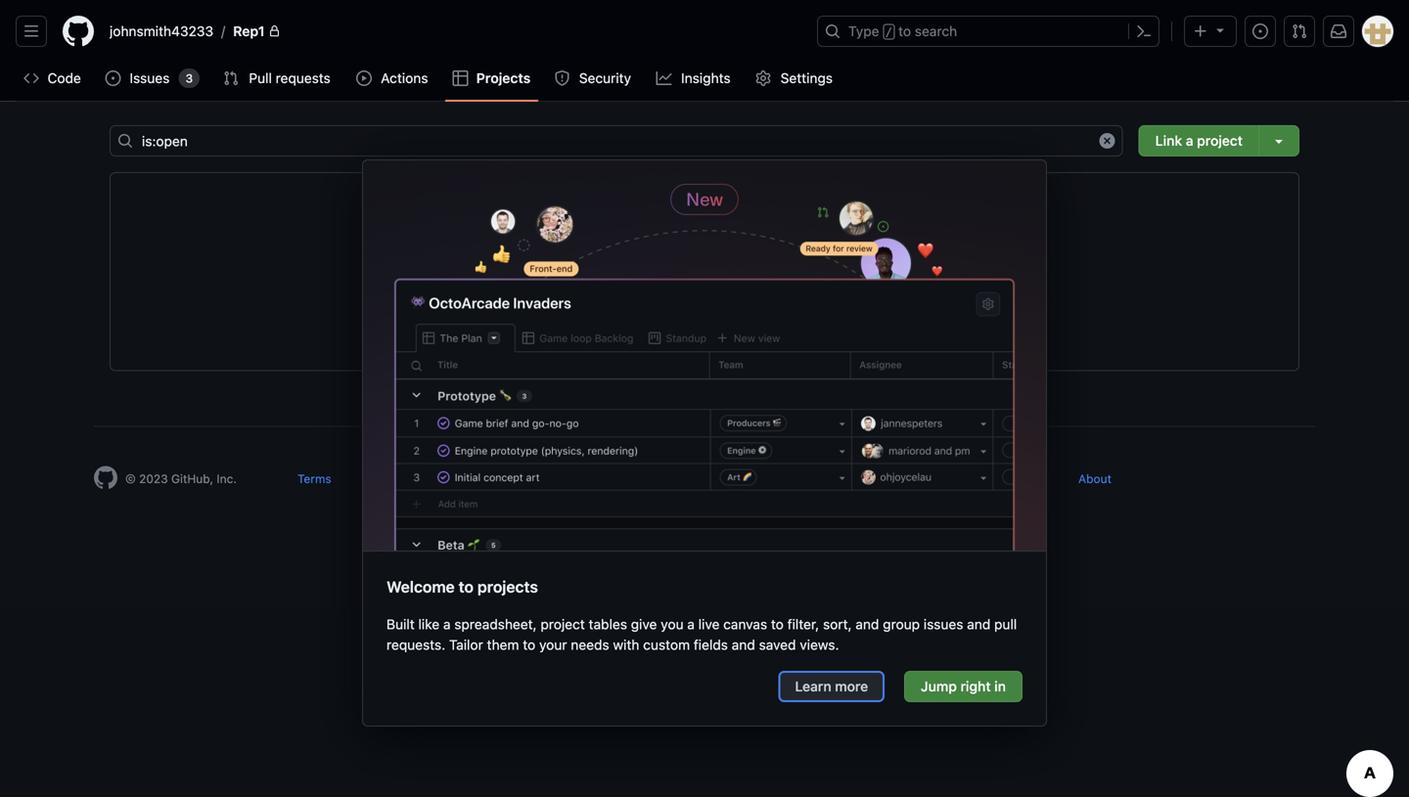 Task type: vqa. For each thing, say whether or not it's contained in the screenshot.
Built
yes



Task type: describe. For each thing, give the bounding box(es) containing it.
settings
[[781, 70, 833, 86]]

command palette image
[[1136, 23, 1152, 39]]

table image for projects
[[453, 70, 468, 86]]

git pull request image for issue opened image
[[223, 70, 239, 86]]

rep1 link
[[225, 16, 288, 47]]

requests.
[[387, 637, 445, 653]]

learn more link
[[778, 671, 885, 702]]

0 horizontal spatial a
[[443, 616, 451, 632]]

type
[[848, 23, 879, 39]]

learn
[[795, 678, 831, 695]]

issues
[[924, 616, 963, 632]]

3
[[185, 71, 193, 85]]

jump right in button
[[904, 671, 1023, 702]]

rep1
[[233, 23, 265, 39]]

with
[[613, 637, 639, 653]]

contact github
[[674, 472, 760, 486]]

training
[[932, 472, 977, 486]]

settings link
[[748, 64, 842, 93]]

project inside popup button
[[1197, 133, 1243, 149]]

2023
[[139, 472, 168, 486]]

sort,
[[823, 616, 852, 632]]

in
[[994, 678, 1006, 695]]

johnsmith43233
[[110, 23, 213, 39]]

notifications image
[[1331, 23, 1346, 39]]

welcome
[[387, 578, 455, 596]]

link a project
[[1155, 133, 1243, 149]]

api link
[[875, 472, 894, 486]]

/ for type
[[885, 25, 892, 39]]

project inside built like a spreadsheet, project tables give you a live canvas to filter, sort, and group issues and pull requests. tailor them to your needs with custom fields and saved views.
[[541, 616, 585, 632]]

projects
[[476, 70, 531, 86]]

insights link
[[648, 64, 740, 93]]

custom
[[643, 637, 690, 653]]

issue opened image
[[1253, 23, 1268, 39]]

access
[[634, 258, 709, 285]]

/ for johnsmith43233
[[221, 23, 225, 39]]

to left search
[[898, 23, 911, 39]]

tailor
[[449, 637, 483, 653]]

to right access
[[714, 258, 735, 285]]

status link
[[533, 472, 569, 486]]

code link
[[16, 64, 89, 93]]

tables
[[589, 616, 627, 632]]

provide
[[486, 258, 566, 285]]

views.
[[800, 637, 839, 653]]

actions
[[381, 70, 428, 86]]

lock image
[[269, 25, 280, 37]]

welcome to projects
[[387, 578, 538, 596]]

git pull request image for issue opened icon at the top right of the page
[[1292, 23, 1307, 39]]

pull
[[249, 70, 272, 86]]

plus image
[[1193, 23, 1209, 39]]

code image
[[23, 70, 39, 86]]

shield image
[[554, 70, 570, 86]]

projects link
[[445, 64, 539, 93]]

terms
[[297, 472, 331, 486]]

projects
[[477, 578, 538, 596]]

insights
[[681, 70, 731, 86]]

pull requests
[[249, 70, 331, 86]]

clear image
[[1100, 133, 1115, 149]]

actions link
[[348, 64, 437, 93]]

built like a spreadsheet, project tables give you a live canvas to filter, sort, and group issues and pull requests. tailor them to your needs with custom fields and saved views.
[[387, 616, 1017, 653]]

blog link
[[1015, 472, 1040, 486]]

a inside popup button
[[1186, 133, 1193, 149]]



Task type: locate. For each thing, give the bounding box(es) containing it.
1 horizontal spatial git pull request image
[[1292, 23, 1307, 39]]

0 horizontal spatial git pull request image
[[223, 70, 239, 86]]

about link
[[1078, 472, 1112, 486]]

footer
[[78, 426, 1331, 539]]

fields
[[694, 637, 728, 653]]

privacy link
[[370, 472, 410, 486]]

needs
[[571, 637, 609, 653]]

footer containing © 2023 github, inc.
[[78, 426, 1331, 539]]

give
[[631, 616, 657, 632]]

saved
[[759, 637, 796, 653]]

git pull request image inside pull requests link
[[223, 70, 239, 86]]

2 horizontal spatial and
[[967, 616, 991, 632]]

code
[[47, 70, 81, 86]]

and
[[856, 616, 879, 632], [967, 616, 991, 632], [732, 637, 755, 653]]

0 horizontal spatial and
[[732, 637, 755, 653]]

1 horizontal spatial project
[[1197, 133, 1243, 149]]

0 vertical spatial git pull request image
[[1292, 23, 1307, 39]]

canvas
[[723, 616, 767, 632]]

live
[[698, 616, 720, 632]]

0 horizontal spatial security link
[[449, 472, 495, 486]]

to left your
[[523, 637, 536, 653]]

search
[[915, 23, 957, 39]]

built
[[387, 616, 415, 632]]

0 horizontal spatial security
[[449, 472, 495, 486]]

and down canvas
[[732, 637, 755, 653]]

security right shield image at the top
[[579, 70, 631, 86]]

project
[[1197, 133, 1243, 149], [541, 616, 585, 632]]

a right like
[[443, 616, 451, 632]]

type / to search
[[848, 23, 957, 39]]

0 vertical spatial project
[[1197, 133, 1243, 149]]

pull
[[994, 616, 1017, 632]]

© 2023 github, inc.
[[125, 472, 237, 486]]

to left projects
[[459, 578, 474, 596]]

terms link
[[297, 472, 331, 486]]

table image for provide quick access to relevant projects.
[[693, 220, 716, 244]]

play image
[[356, 70, 372, 86]]

to up saved
[[771, 616, 784, 632]]

0 vertical spatial security link
[[546, 64, 640, 93]]

1 vertical spatial project
[[541, 616, 585, 632]]

git pull request image
[[1292, 23, 1307, 39], [223, 70, 239, 86]]

/ left rep1
[[221, 23, 225, 39]]

git pull request image left pull
[[223, 70, 239, 86]]

homepage image
[[63, 16, 94, 47]]

2 horizontal spatial a
[[1186, 133, 1193, 149]]

homepage image
[[94, 466, 117, 490]]

list
[[102, 16, 805, 47]]

relevant
[[740, 258, 826, 285]]

api
[[875, 472, 894, 486]]

1 horizontal spatial a
[[687, 616, 695, 632]]

requests
[[276, 70, 331, 86]]

1 vertical spatial security
[[449, 472, 495, 486]]

blog
[[1015, 472, 1040, 486]]

1 horizontal spatial and
[[856, 616, 879, 632]]

1 horizontal spatial security link
[[546, 64, 640, 93]]

learn more
[[795, 678, 868, 695]]

like
[[418, 616, 440, 632]]

a
[[1186, 133, 1193, 149], [443, 616, 451, 632], [687, 616, 695, 632]]

security link
[[546, 64, 640, 93], [449, 472, 495, 486]]

your
[[539, 637, 567, 653]]

github,
[[171, 472, 213, 486]]

group
[[883, 616, 920, 632]]

0 vertical spatial table image
[[453, 70, 468, 86]]

and right sort,
[[856, 616, 879, 632]]

1 horizontal spatial table image
[[693, 220, 716, 244]]

graph image
[[656, 70, 672, 86]]

1 vertical spatial git pull request image
[[223, 70, 239, 86]]

project right link
[[1197, 133, 1243, 149]]

jump right in
[[921, 678, 1006, 695]]

issue opened image
[[105, 70, 121, 86]]

link
[[1155, 133, 1182, 149]]

1 vertical spatial security link
[[449, 472, 495, 486]]

1 horizontal spatial /
[[885, 25, 892, 39]]

0 horizontal spatial /
[[221, 23, 225, 39]]

security link up search all projects text field
[[546, 64, 640, 93]]

provide quick access to relevant projects.
[[486, 258, 924, 285]]

security inside footer
[[449, 472, 495, 486]]

1 vertical spatial table image
[[693, 220, 716, 244]]

projects.
[[831, 258, 924, 285]]

about
[[1078, 472, 1112, 486]]

/ inside johnsmith43233 /
[[221, 23, 225, 39]]

more
[[835, 678, 868, 695]]

©
[[125, 472, 136, 486]]

status
[[533, 472, 569, 486]]

0 vertical spatial security
[[579, 70, 631, 86]]

/ inside type / to search
[[885, 25, 892, 39]]

johnsmith43233 /
[[110, 23, 225, 39]]

a right link
[[1186, 133, 1193, 149]]

contact github link
[[674, 472, 760, 486]]

to
[[898, 23, 911, 39], [714, 258, 735, 285], [459, 578, 474, 596], [771, 616, 784, 632], [523, 637, 536, 653]]

issues
[[130, 70, 170, 86]]

right
[[960, 678, 991, 695]]

table image up provide quick access to relevant projects.
[[693, 220, 716, 244]]

them
[[487, 637, 519, 653]]

security
[[579, 70, 631, 86], [449, 472, 495, 486]]

1 horizontal spatial security
[[579, 70, 631, 86]]

filter,
[[787, 616, 819, 632]]

and left pull
[[967, 616, 991, 632]]

security left status
[[449, 472, 495, 486]]

pull requests link
[[215, 64, 340, 93]]

table image inside projects 'link'
[[453, 70, 468, 86]]

github
[[721, 472, 760, 486]]

privacy
[[370, 472, 410, 486]]

git pull request image left notifications image
[[1292, 23, 1307, 39]]

gear image
[[756, 70, 771, 86]]

quick
[[571, 258, 629, 285]]

Search all projects text field
[[110, 125, 1123, 157]]

johnsmith43233 link
[[102, 16, 221, 47]]

spreadsheet,
[[454, 616, 537, 632]]

0 horizontal spatial table image
[[453, 70, 468, 86]]

jump
[[921, 678, 957, 695]]

security link left status
[[449, 472, 495, 486]]

contact
[[674, 472, 718, 486]]

a left live
[[687, 616, 695, 632]]

/ right 'type'
[[885, 25, 892, 39]]

list containing johnsmith43233 /
[[102, 16, 805, 47]]

table image left projects
[[453, 70, 468, 86]]

link a project button
[[1139, 125, 1258, 157]]

triangle down image
[[1212, 22, 1228, 38]]

inc.
[[217, 472, 237, 486]]

/
[[221, 23, 225, 39], [885, 25, 892, 39]]

0 horizontal spatial project
[[541, 616, 585, 632]]

table image
[[453, 70, 468, 86], [693, 220, 716, 244]]

project up your
[[541, 616, 585, 632]]

you
[[661, 616, 684, 632]]

search image
[[117, 133, 133, 149]]



